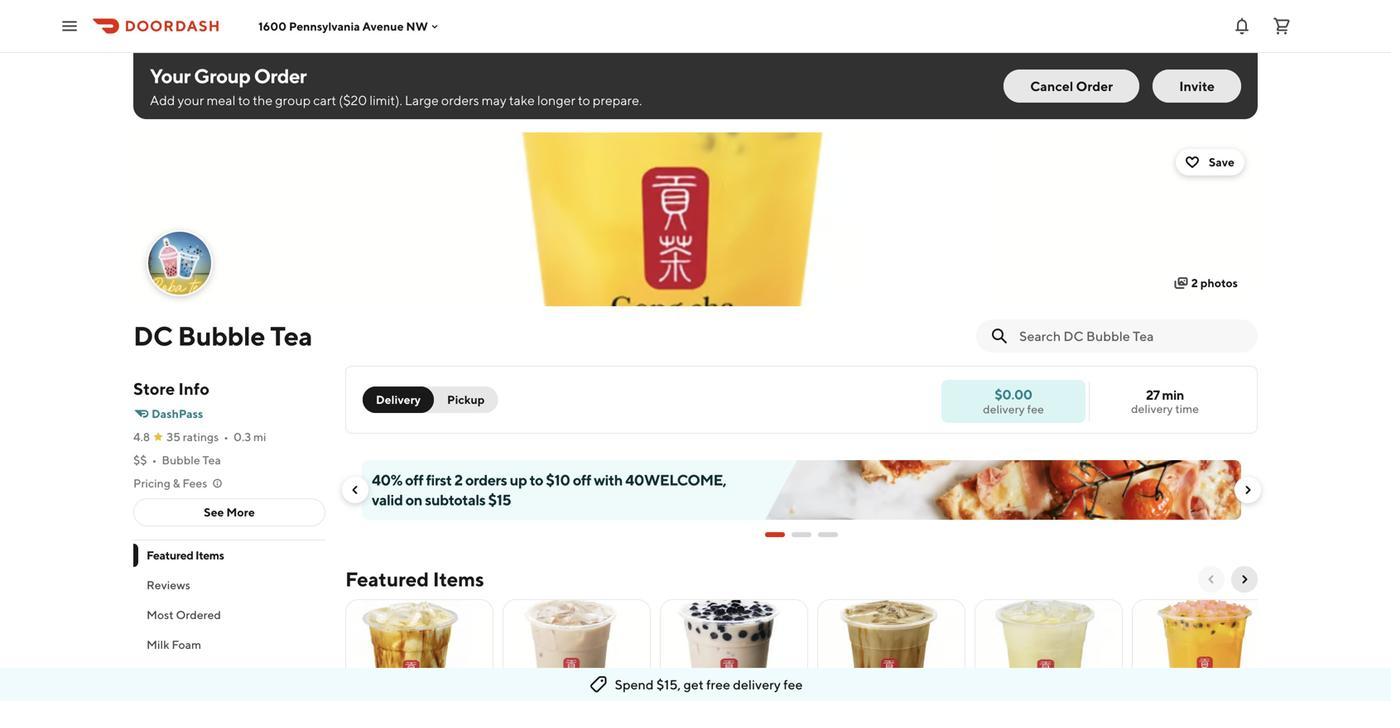 Task type: locate. For each thing, give the bounding box(es) containing it.
0 horizontal spatial 2
[[455, 471, 463, 489]]

featured
[[147, 549, 193, 563], [345, 568, 429, 592]]

•
[[224, 430, 229, 444], [152, 454, 157, 467]]

your
[[150, 64, 190, 88]]

0 vertical spatial featured items
[[147, 549, 224, 563]]

order up group
[[254, 64, 307, 88]]

spend
[[615, 677, 654, 693]]

photos
[[1201, 276, 1239, 290]]

$15,
[[657, 677, 681, 693]]

35
[[167, 430, 181, 444]]

2 vertical spatial tea
[[190, 668, 208, 682]]

peach lychee fruit drink image
[[976, 600, 1123, 702]]

next button of carousel image
[[1242, 484, 1255, 497], [1239, 573, 1252, 587]]

1 horizontal spatial to
[[530, 471, 544, 489]]

Pickup radio
[[424, 387, 498, 413]]

• right $$
[[152, 454, 157, 467]]

1 vertical spatial featured
[[345, 568, 429, 592]]

delivery
[[1132, 402, 1174, 416], [983, 403, 1025, 416], [733, 677, 781, 693]]

min
[[1163, 387, 1185, 403]]

off
[[405, 471, 424, 489], [573, 471, 591, 489]]

time
[[1176, 402, 1200, 416]]

pearl milk tea image
[[661, 600, 808, 702]]

featured inside featured items heading
[[345, 568, 429, 592]]

featured up reviews
[[147, 549, 193, 563]]

bubble up pricing & fees button
[[162, 454, 200, 467]]

dc bubble tea image
[[133, 133, 1258, 307], [148, 232, 211, 295]]

1 horizontal spatial delivery
[[983, 403, 1025, 416]]

0 vertical spatial bubble
[[178, 321, 265, 352]]

0 horizontal spatial •
[[152, 454, 157, 467]]

orders up $15
[[465, 471, 507, 489]]

select promotional banner element
[[765, 520, 838, 550]]

0 horizontal spatial order
[[254, 64, 307, 88]]

0 vertical spatial 2
[[1192, 276, 1199, 290]]

orders inside 40% off first 2 orders up to $10 off with 40welcome, valid on subtotals $15
[[465, 471, 507, 489]]

1 horizontal spatial •
[[224, 430, 229, 444]]

2 horizontal spatial delivery
[[1132, 402, 1174, 416]]

2 left photos
[[1192, 276, 1199, 290]]

0 vertical spatial fee
[[1028, 403, 1045, 416]]

0 vertical spatial items
[[196, 549, 224, 563]]

see more button
[[134, 500, 325, 526]]

brewed tea
[[147, 668, 208, 682]]

featured up dirty brown sugar latte with pearl image
[[345, 568, 429, 592]]

orders inside your group order add your meal to the group cart ($20 limit). large orders may take longer to prepare.
[[441, 92, 479, 108]]

1 horizontal spatial featured
[[345, 568, 429, 592]]

1600 pennsylvania avenue nw
[[258, 19, 428, 33]]

see more
[[204, 506, 255, 519]]

1 vertical spatial 2
[[455, 471, 463, 489]]

• left the 0.3
[[224, 430, 229, 444]]

to right the 'up'
[[530, 471, 544, 489]]

dashpass
[[152, 407, 203, 421]]

on
[[406, 491, 422, 509]]

dirty brown sugar milk tea image
[[819, 600, 965, 702]]

to for first
[[530, 471, 544, 489]]

pennsylvania
[[289, 19, 360, 33]]

fee
[[1028, 403, 1045, 416], [784, 677, 803, 693]]

orders
[[441, 92, 479, 108], [465, 471, 507, 489]]

featured items
[[147, 549, 224, 563], [345, 568, 484, 592]]

1600 pennsylvania avenue nw button
[[258, 19, 441, 33]]

1 vertical spatial next button of carousel image
[[1239, 573, 1252, 587]]

2 right first
[[455, 471, 463, 489]]

notification bell image
[[1233, 16, 1253, 36]]

fee inside $0.00 delivery fee
[[1028, 403, 1045, 416]]

$15
[[488, 491, 511, 509]]

items down subtotals
[[433, 568, 484, 592]]

0 horizontal spatial fee
[[784, 677, 803, 693]]

to inside 40% off first 2 orders up to $10 off with 40welcome, valid on subtotals $15
[[530, 471, 544, 489]]

35 ratings •
[[167, 430, 229, 444]]

tea
[[270, 321, 312, 352], [203, 454, 221, 467], [190, 668, 208, 682]]

items inside heading
[[433, 568, 484, 592]]

may
[[482, 92, 507, 108]]

featured items up reviews
[[147, 549, 224, 563]]

the
[[253, 92, 273, 108]]

cancel
[[1031, 78, 1074, 94]]

orders left may
[[441, 92, 479, 108]]

off up on
[[405, 471, 424, 489]]

1 vertical spatial items
[[433, 568, 484, 592]]

bubble
[[178, 321, 265, 352], [162, 454, 200, 467]]

1 horizontal spatial order
[[1077, 78, 1114, 94]]

0 horizontal spatial items
[[196, 549, 224, 563]]

bubble up the info
[[178, 321, 265, 352]]

tea inside button
[[190, 668, 208, 682]]

1 horizontal spatial items
[[433, 568, 484, 592]]

0 vertical spatial featured
[[147, 549, 193, 563]]

subtotals
[[425, 491, 486, 509]]

to left the 'the'
[[238, 92, 250, 108]]

$0.00 delivery fee
[[983, 387, 1045, 416]]

nw
[[406, 19, 428, 33]]

order inside your group order add your meal to the group cart ($20 limit). large orders may take longer to prepare.
[[254, 64, 307, 88]]

($20
[[339, 92, 367, 108]]

1 horizontal spatial off
[[573, 471, 591, 489]]

order
[[254, 64, 307, 88], [1077, 78, 1114, 94]]

most ordered
[[147, 608, 221, 622]]

0 vertical spatial •
[[224, 430, 229, 444]]

featured items up dirty brown sugar latte with pearl image
[[345, 568, 484, 592]]

1 vertical spatial orders
[[465, 471, 507, 489]]

featured items heading
[[345, 567, 484, 593]]

2 inside button
[[1192, 276, 1199, 290]]

1 horizontal spatial fee
[[1028, 403, 1045, 416]]

to
[[238, 92, 250, 108], [578, 92, 590, 108], [530, 471, 544, 489]]

1600
[[258, 19, 287, 33]]

fees
[[183, 477, 207, 490]]

40%
[[372, 471, 403, 489]]

see
[[204, 506, 224, 519]]

delivery
[[376, 393, 421, 407]]

2 inside 40% off first 2 orders up to $10 off with 40welcome, valid on subtotals $15
[[455, 471, 463, 489]]

1 horizontal spatial featured items
[[345, 568, 484, 592]]

off right '$10'
[[573, 471, 591, 489]]

delivery inside "27 min delivery time"
[[1132, 402, 1174, 416]]

$$ • bubble tea
[[133, 454, 221, 467]]

items up reviews button
[[196, 549, 224, 563]]

items
[[196, 549, 224, 563], [433, 568, 484, 592]]

to right longer
[[578, 92, 590, 108]]

$10
[[546, 471, 570, 489]]

0 horizontal spatial to
[[238, 92, 250, 108]]

0 horizontal spatial off
[[405, 471, 424, 489]]

longer
[[538, 92, 576, 108]]

0.3 mi
[[234, 430, 266, 444]]

order right the cancel
[[1077, 78, 1114, 94]]

2
[[1192, 276, 1199, 290], [455, 471, 463, 489]]

ratings
[[183, 430, 219, 444]]

0 vertical spatial orders
[[441, 92, 479, 108]]

group
[[275, 92, 311, 108]]

0 items, open order cart image
[[1272, 16, 1292, 36]]

foam
[[172, 638, 201, 652]]

0 horizontal spatial featured
[[147, 549, 193, 563]]

1 horizontal spatial 2
[[1192, 276, 1199, 290]]



Task type: vqa. For each thing, say whether or not it's contained in the screenshot.
•
yes



Task type: describe. For each thing, give the bounding box(es) containing it.
40% off first 2 orders up to $10 off with 40welcome, valid on subtotals $15
[[372, 471, 727, 509]]

Item Search search field
[[1020, 327, 1245, 345]]

cart
[[313, 92, 336, 108]]

0 horizontal spatial featured items
[[147, 549, 224, 563]]

pricing
[[133, 477, 171, 490]]

2 horizontal spatial to
[[578, 92, 590, 108]]

0 horizontal spatial delivery
[[733, 677, 781, 693]]

most ordered button
[[133, 601, 326, 630]]

dc bubble tea
[[133, 321, 312, 352]]

spend $15, get free delivery fee
[[615, 677, 803, 693]]

free
[[707, 677, 731, 693]]

info
[[178, 379, 210, 399]]

get
[[684, 677, 704, 693]]

limit).
[[370, 92, 403, 108]]

milk foam
[[147, 638, 201, 652]]

milk
[[147, 638, 169, 652]]

take
[[509, 92, 535, 108]]

2 off from the left
[[573, 471, 591, 489]]

mi
[[253, 430, 266, 444]]

0.3
[[234, 430, 251, 444]]

reviews
[[147, 579, 190, 592]]

1 off from the left
[[405, 471, 424, 489]]

most
[[147, 608, 174, 622]]

order methods option group
[[363, 387, 498, 413]]

pickup
[[447, 393, 485, 407]]

cancel order button
[[1004, 70, 1140, 103]]

previous button of carousel image
[[1205, 573, 1219, 587]]

1 vertical spatial tea
[[203, 454, 221, 467]]

your group order add your meal to the group cart ($20 limit). large orders may take longer to prepare.
[[150, 64, 642, 108]]

0 vertical spatial next button of carousel image
[[1242, 484, 1255, 497]]

brewed tea button
[[133, 660, 326, 690]]

avenue
[[363, 19, 404, 33]]

1 vertical spatial bubble
[[162, 454, 200, 467]]

27 min delivery time
[[1132, 387, 1200, 416]]

dc
[[133, 321, 173, 352]]

4.8
[[133, 430, 150, 444]]

invite button
[[1153, 70, 1242, 103]]

pricing & fees button
[[133, 476, 224, 492]]

order inside cancel order button
[[1077, 78, 1114, 94]]

2 photos
[[1192, 276, 1239, 290]]

1 vertical spatial featured items
[[345, 568, 484, 592]]

dirty brown sugar latte with pearl image
[[346, 600, 493, 702]]

milk foam button
[[133, 630, 326, 660]]

reviews button
[[133, 571, 326, 601]]

ordered
[[176, 608, 221, 622]]

store
[[133, 379, 175, 399]]

open menu image
[[60, 16, 80, 36]]

your
[[178, 92, 204, 108]]

more
[[226, 506, 255, 519]]

save button
[[1176, 149, 1245, 176]]

brewed
[[147, 668, 188, 682]]

&
[[173, 477, 180, 490]]

Delivery radio
[[363, 387, 434, 413]]

first
[[426, 471, 452, 489]]

save
[[1209, 155, 1235, 169]]

valid
[[372, 491, 403, 509]]

27
[[1147, 387, 1160, 403]]

0 vertical spatial tea
[[270, 321, 312, 352]]

with
[[594, 471, 623, 489]]

1 vertical spatial fee
[[784, 677, 803, 693]]

store info
[[133, 379, 210, 399]]

prepare.
[[593, 92, 642, 108]]

add
[[150, 92, 175, 108]]

tropical fruit green tea with star peach jelly image
[[1133, 600, 1280, 702]]

meal
[[207, 92, 236, 108]]

$0.00
[[995, 387, 1033, 403]]

up
[[510, 471, 527, 489]]

group
[[194, 64, 250, 88]]

1 vertical spatial •
[[152, 454, 157, 467]]

pricing & fees
[[133, 477, 207, 490]]

delivery inside $0.00 delivery fee
[[983, 403, 1025, 416]]

cancel order
[[1031, 78, 1114, 94]]

40welcome,
[[626, 471, 727, 489]]

large
[[405, 92, 439, 108]]

$$
[[133, 454, 147, 467]]

to for order
[[238, 92, 250, 108]]

previous button of carousel image
[[349, 484, 362, 497]]

2 photos button
[[1165, 270, 1248, 297]]

invite
[[1180, 78, 1215, 94]]

milk tea image
[[504, 600, 650, 702]]



